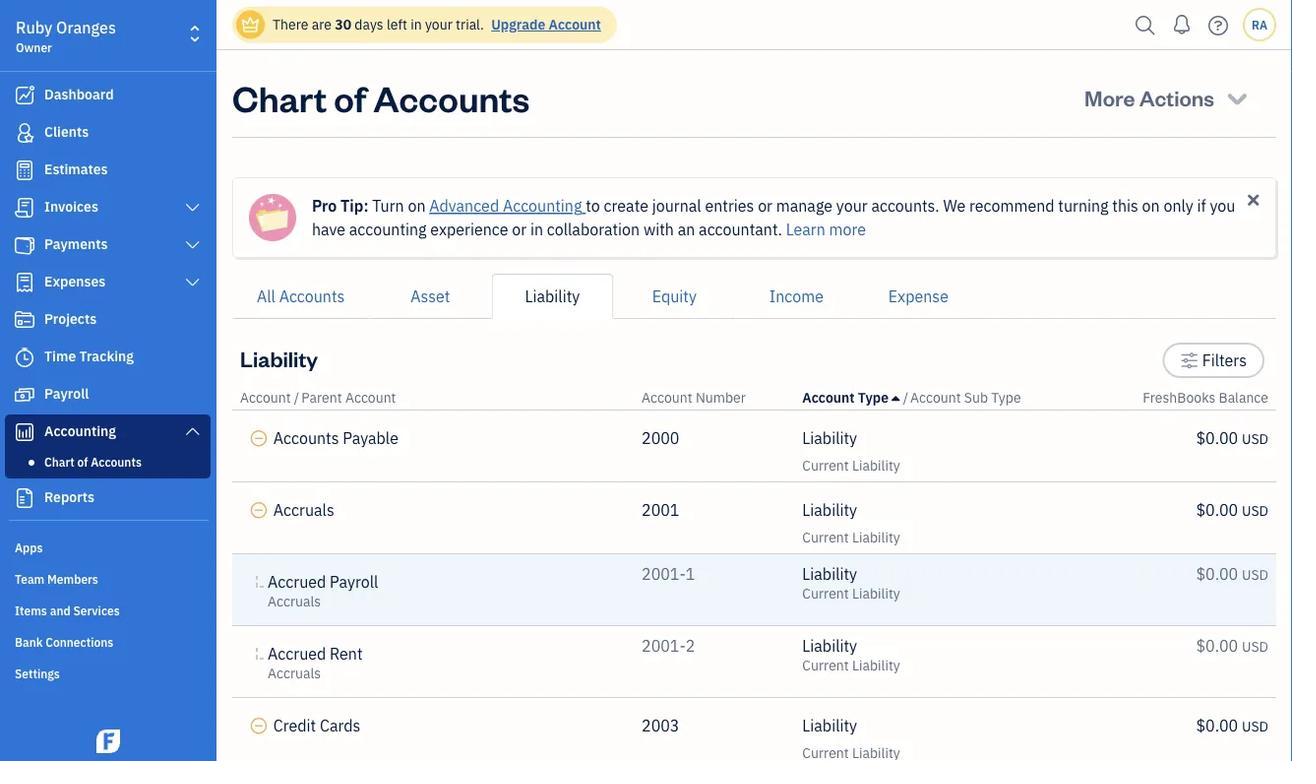 Task type: describe. For each thing, give the bounding box(es) containing it.
have
[[312, 219, 346, 240]]

reports
[[44, 488, 94, 506]]

trial.
[[456, 15, 484, 33]]

time
[[44, 347, 76, 365]]

search image
[[1130, 10, 1162, 40]]

accruals for payroll
[[268, 592, 321, 610]]

1 horizontal spatial chart of accounts
[[232, 74, 530, 121]]

account for account number
[[642, 388, 693, 407]]

owner
[[16, 39, 52, 55]]

freshbooks balance
[[1143, 388, 1269, 407]]

there
[[273, 15, 309, 33]]

payment image
[[13, 235, 36, 255]]

projects
[[44, 310, 97, 328]]

current for 2001-1
[[803, 584, 849, 603]]

journal
[[653, 195, 702, 216]]

apps
[[15, 540, 43, 555]]

upgrade
[[491, 15, 546, 33]]

account for account type
[[803, 388, 855, 407]]

time tracking link
[[5, 340, 211, 375]]

payroll inside accrued payroll accruals
[[330, 572, 379, 592]]

expenses
[[44, 272, 106, 290]]

accounting inside "main" element
[[44, 422, 116, 440]]

ruby oranges owner
[[16, 17, 116, 55]]

chart inside 'link'
[[44, 454, 75, 470]]

account right the upgrade
[[549, 15, 601, 33]]

items and services
[[15, 603, 120, 618]]

team members link
[[5, 563, 211, 593]]

expense
[[889, 286, 949, 307]]

ra button
[[1244, 8, 1277, 41]]

estimate image
[[13, 160, 36, 180]]

all
[[257, 286, 276, 307]]

upgrade account link
[[488, 15, 601, 33]]

invoice image
[[13, 198, 36, 218]]

asset
[[411, 286, 450, 307]]

pro
[[312, 195, 337, 216]]

we
[[944, 195, 966, 216]]

learn
[[786, 219, 826, 240]]

account type button
[[803, 388, 900, 407]]

reports link
[[5, 480, 211, 516]]

estimates
[[44, 160, 108, 178]]

chevron large down image for expenses
[[184, 275, 202, 290]]

main element
[[0, 0, 266, 761]]

1 vertical spatial or
[[512, 219, 527, 240]]

accrued rent accruals
[[268, 643, 363, 682]]

chevrondown image
[[1224, 84, 1251, 111]]

liability button
[[492, 274, 614, 319]]

1 / from the left
[[294, 388, 300, 407]]

report image
[[13, 488, 36, 508]]

2001- for 2
[[642, 636, 686, 656]]

oranges
[[56, 17, 116, 38]]

projects link
[[5, 302, 211, 338]]

manage
[[777, 195, 833, 216]]

team
[[15, 571, 45, 587]]

$0.00 for 2001
[[1197, 500, 1239, 520]]

1 horizontal spatial of
[[334, 74, 366, 121]]

2
[[686, 636, 696, 656]]

turning
[[1059, 195, 1109, 216]]

days
[[355, 15, 384, 33]]

close image
[[1245, 191, 1263, 209]]

$0.00 for 2000
[[1197, 428, 1239, 448]]

and
[[50, 603, 71, 618]]

services
[[73, 603, 120, 618]]

of inside 'link'
[[77, 454, 88, 470]]

chart image
[[13, 422, 36, 442]]

accrued payroll accruals
[[268, 572, 379, 610]]

filters button
[[1163, 343, 1265, 378]]

0 vertical spatial accounting
[[503, 195, 582, 216]]

2000
[[642, 428, 680, 448]]

this
[[1113, 195, 1139, 216]]

$0.00 usd for 2001-1
[[1197, 564, 1269, 584]]

sub
[[965, 388, 989, 407]]

all accounts
[[257, 286, 345, 307]]

actions
[[1140, 83, 1215, 111]]

$0.00 usd for 2001-2
[[1197, 636, 1269, 656]]

account up the payable at the left bottom
[[346, 388, 396, 407]]

more
[[830, 219, 867, 240]]

clients
[[44, 123, 89, 141]]

usd for 2001-1
[[1243, 566, 1269, 584]]

there are 30 days left in your trial. upgrade account
[[273, 15, 601, 33]]

$0.00 for 2001-2
[[1197, 636, 1239, 656]]

tip:
[[341, 195, 369, 216]]

filters
[[1203, 350, 1248, 371]]

accounts down there are 30 days left in your trial. upgrade account
[[373, 74, 530, 121]]

usd for 2000
[[1243, 430, 1269, 448]]

clients link
[[5, 115, 211, 151]]

more actions
[[1085, 83, 1215, 111]]

2 type from the left
[[992, 388, 1022, 407]]

entries
[[705, 195, 755, 216]]

dashboard image
[[13, 86, 36, 105]]

pro tip: turn on advanced accounting
[[312, 195, 582, 216]]

learn more
[[786, 219, 867, 240]]

2001-1
[[642, 564, 696, 584]]

$0.00 for 2003
[[1197, 715, 1239, 736]]

credit
[[274, 715, 316, 736]]

account for account sub type
[[911, 388, 962, 407]]

estimates link
[[5, 153, 211, 188]]

settings image
[[1181, 349, 1199, 372]]

to
[[586, 195, 600, 216]]

are
[[312, 15, 332, 33]]

usd for 2003
[[1243, 717, 1269, 736]]

chevron large down image
[[184, 237, 202, 253]]

experience
[[431, 219, 509, 240]]

2003
[[642, 715, 680, 736]]

accounts inside button
[[279, 286, 345, 307]]



Task type: vqa. For each thing, say whether or not it's contained in the screenshot.
ACCOUNTS.
yes



Task type: locate. For each thing, give the bounding box(es) containing it.
or
[[758, 195, 773, 216], [512, 219, 527, 240]]

2 2001- from the top
[[642, 636, 686, 656]]

dashboard link
[[5, 78, 211, 113]]

go to help image
[[1203, 10, 1235, 40]]

of down 30
[[334, 74, 366, 121]]

account sub type
[[911, 388, 1022, 407]]

type left caretup image
[[858, 388, 889, 407]]

1 horizontal spatial chart
[[232, 74, 327, 121]]

expense image
[[13, 273, 36, 292]]

payroll
[[44, 384, 89, 403], [330, 572, 379, 592]]

accounts payable
[[274, 428, 399, 448]]

in down "advanced accounting" 'link'
[[531, 219, 544, 240]]

chevron large down image for accounting
[[184, 423, 202, 439]]

account up 2000
[[642, 388, 693, 407]]

1 vertical spatial of
[[77, 454, 88, 470]]

accounting
[[349, 219, 427, 240]]

$0.00 usd for 2000
[[1197, 428, 1269, 448]]

3 $0.00 usd from the top
[[1197, 564, 1269, 584]]

1 vertical spatial your
[[837, 195, 868, 216]]

caretup image
[[892, 390, 900, 406]]

1 $0.00 usd from the top
[[1197, 428, 1269, 448]]

0 vertical spatial your
[[425, 15, 453, 33]]

in right left
[[411, 15, 422, 33]]

credit cards
[[274, 715, 361, 736]]

advanced
[[430, 195, 499, 216]]

or down "advanced accounting" 'link'
[[512, 219, 527, 240]]

chevron large down image up chart of accounts 'link' at the left bottom of the page
[[184, 423, 202, 439]]

chart of accounts down the days
[[232, 74, 530, 121]]

payroll down the time
[[44, 384, 89, 403]]

account right caretup image
[[911, 388, 962, 407]]

on
[[408, 195, 426, 216], [1143, 195, 1161, 216]]

1 vertical spatial accrued
[[268, 643, 326, 664]]

liability current liability for 2001
[[803, 500, 901, 546]]

2 on from the left
[[1143, 195, 1161, 216]]

2 / from the left
[[904, 388, 909, 407]]

0 horizontal spatial your
[[425, 15, 453, 33]]

1 usd from the top
[[1243, 430, 1269, 448]]

2 vertical spatial accruals
[[268, 664, 321, 682]]

timer image
[[13, 348, 36, 367]]

usd for 2001-2
[[1243, 638, 1269, 656]]

payroll inside "main" element
[[44, 384, 89, 403]]

type
[[858, 388, 889, 407], [992, 388, 1022, 407]]

accrued inside accrued payroll accruals
[[268, 572, 326, 592]]

chevron large down image for invoices
[[184, 200, 202, 216]]

accruals inside accrued rent accruals
[[268, 664, 321, 682]]

project image
[[13, 310, 36, 330]]

accounting up chart of accounts 'link' at the left bottom of the page
[[44, 422, 116, 440]]

2 $0.00 from the top
[[1197, 500, 1239, 520]]

accruals inside accrued payroll accruals
[[268, 592, 321, 610]]

usd
[[1243, 430, 1269, 448], [1243, 502, 1269, 520], [1243, 566, 1269, 584], [1243, 638, 1269, 656], [1243, 717, 1269, 736]]

your for accounts.
[[837, 195, 868, 216]]

1 vertical spatial in
[[531, 219, 544, 240]]

account / parent account
[[240, 388, 396, 407]]

2 usd from the top
[[1243, 502, 1269, 520]]

settings link
[[5, 658, 211, 687]]

ruby
[[16, 17, 53, 38]]

accounting left to
[[503, 195, 582, 216]]

payroll up rent
[[330, 572, 379, 592]]

5 $0.00 usd from the top
[[1197, 715, 1269, 736]]

0 vertical spatial payroll
[[44, 384, 89, 403]]

more
[[1085, 83, 1136, 111]]

5 usd from the top
[[1243, 717, 1269, 736]]

accrued
[[268, 572, 326, 592], [268, 643, 326, 664]]

0 vertical spatial chart
[[232, 74, 327, 121]]

an
[[678, 219, 695, 240]]

1 horizontal spatial in
[[531, 219, 544, 240]]

1 horizontal spatial type
[[992, 388, 1022, 407]]

time tracking
[[44, 347, 134, 365]]

accruals up accrued rent accruals
[[268, 592, 321, 610]]

your inside to create journal entries or manage your accounts. we recommend turning this on only if  you have accounting experience or in collaboration with an accountant.
[[837, 195, 868, 216]]

$0.00 for 2001-1
[[1197, 564, 1239, 584]]

income button
[[736, 274, 858, 319]]

0 vertical spatial of
[[334, 74, 366, 121]]

in inside to create journal entries or manage your accounts. we recommend turning this on only if  you have accounting experience or in collaboration with an accountant.
[[531, 219, 544, 240]]

freshbooks image
[[93, 730, 124, 753]]

payable
[[343, 428, 399, 448]]

ra
[[1252, 17, 1268, 32]]

left
[[387, 15, 408, 33]]

liability inside liability button
[[525, 286, 580, 307]]

0 horizontal spatial type
[[858, 388, 889, 407]]

0 vertical spatial in
[[411, 15, 422, 33]]

5 $0.00 from the top
[[1197, 715, 1239, 736]]

money image
[[13, 385, 36, 405]]

accounts right all
[[279, 286, 345, 307]]

notifications image
[[1167, 5, 1198, 44]]

current
[[803, 456, 849, 475], [803, 528, 849, 546], [803, 584, 849, 603], [803, 656, 849, 674]]

to create journal entries or manage your accounts. we recommend turning this on only if  you have accounting experience or in collaboration with an accountant.
[[312, 195, 1236, 240]]

3 chevron large down image from the top
[[184, 423, 202, 439]]

/ right caretup image
[[904, 388, 909, 407]]

1 accrued from the top
[[268, 572, 326, 592]]

payments
[[44, 235, 108, 253]]

1 vertical spatial chevron large down image
[[184, 275, 202, 290]]

items
[[15, 603, 47, 618]]

3 current from the top
[[803, 584, 849, 603]]

accrued for accrued payroll
[[268, 572, 326, 592]]

2 accrued from the top
[[268, 643, 326, 664]]

accountant.
[[699, 219, 783, 240]]

2 liability current liability from the top
[[803, 500, 901, 546]]

current for 2001
[[803, 528, 849, 546]]

parent
[[302, 388, 342, 407]]

1 on from the left
[[408, 195, 426, 216]]

equity
[[653, 286, 697, 307]]

settings
[[15, 666, 60, 681]]

bank connections
[[15, 634, 114, 650]]

in
[[411, 15, 422, 33], [531, 219, 544, 240]]

accounts down account / parent account
[[274, 428, 339, 448]]

chart down there
[[232, 74, 327, 121]]

1 vertical spatial payroll
[[330, 572, 379, 592]]

accruals down accounts payable at the left of the page
[[274, 500, 334, 520]]

expenses link
[[5, 265, 211, 300]]

liability current liability for 2000
[[803, 428, 901, 475]]

2001-2
[[642, 636, 696, 656]]

1 type from the left
[[858, 388, 889, 407]]

items and services link
[[5, 595, 211, 624]]

1 $0.00 from the top
[[1197, 428, 1239, 448]]

of up reports
[[77, 454, 88, 470]]

your for trial.
[[425, 15, 453, 33]]

1 chevron large down image from the top
[[184, 200, 202, 216]]

1 horizontal spatial accounting
[[503, 195, 582, 216]]

more actions button
[[1067, 74, 1269, 121]]

current for 2000
[[803, 456, 849, 475]]

0 vertical spatial or
[[758, 195, 773, 216]]

1 horizontal spatial or
[[758, 195, 773, 216]]

$0.00 usd for 2001
[[1197, 500, 1269, 520]]

create
[[604, 195, 649, 216]]

0 horizontal spatial on
[[408, 195, 426, 216]]

0 horizontal spatial accounting
[[44, 422, 116, 440]]

3 usd from the top
[[1243, 566, 1269, 584]]

2001- down 2001-1
[[642, 636, 686, 656]]

1 horizontal spatial on
[[1143, 195, 1161, 216]]

chart of accounts link
[[9, 450, 207, 474]]

accounts inside 'link'
[[91, 454, 142, 470]]

balance
[[1219, 388, 1269, 407]]

chevron large down image
[[184, 200, 202, 216], [184, 275, 202, 290], [184, 423, 202, 439]]

your
[[425, 15, 453, 33], [837, 195, 868, 216]]

1 current from the top
[[803, 456, 849, 475]]

on inside to create journal entries or manage your accounts. we recommend turning this on only if  you have accounting experience or in collaboration with an accountant.
[[1143, 195, 1161, 216]]

2001
[[642, 500, 680, 520]]

account number
[[642, 388, 746, 407]]

expense button
[[858, 274, 980, 319]]

4 $0.00 usd from the top
[[1197, 636, 1269, 656]]

liability current liability for 2001-1
[[803, 564, 901, 603]]

account for account / parent account
[[240, 388, 291, 407]]

payments link
[[5, 227, 211, 263]]

2 vertical spatial chevron large down image
[[184, 423, 202, 439]]

accrued left rent
[[268, 643, 326, 664]]

0 horizontal spatial chart
[[44, 454, 75, 470]]

advanced accounting link
[[430, 195, 586, 216]]

$0.00 usd
[[1197, 428, 1269, 448], [1197, 500, 1269, 520], [1197, 564, 1269, 584], [1197, 636, 1269, 656], [1197, 715, 1269, 736]]

members
[[47, 571, 98, 587]]

0 vertical spatial accruals
[[274, 500, 334, 520]]

client image
[[13, 123, 36, 143]]

1 liability current liability from the top
[[803, 428, 901, 475]]

chevron large down image up chevron large down image
[[184, 200, 202, 216]]

1 horizontal spatial /
[[904, 388, 909, 407]]

cards
[[320, 715, 361, 736]]

team members
[[15, 571, 98, 587]]

3 liability current liability from the top
[[803, 564, 901, 603]]

1 vertical spatial accounting
[[44, 422, 116, 440]]

rent
[[330, 643, 363, 664]]

0 horizontal spatial of
[[77, 454, 88, 470]]

accruals up credit
[[268, 664, 321, 682]]

income
[[770, 286, 824, 307]]

on right this
[[1143, 195, 1161, 216]]

accounting
[[503, 195, 582, 216], [44, 422, 116, 440]]

0 vertical spatial chevron large down image
[[184, 200, 202, 216]]

0 vertical spatial accrued
[[268, 572, 326, 592]]

apps link
[[5, 532, 211, 561]]

4 current from the top
[[803, 656, 849, 674]]

tracking
[[79, 347, 134, 365]]

you
[[1210, 195, 1236, 216]]

or up accountant. on the right top of page
[[758, 195, 773, 216]]

account left parent
[[240, 388, 291, 407]]

bank
[[15, 634, 43, 650]]

number
[[696, 388, 746, 407]]

chart of accounts
[[232, 74, 530, 121], [44, 454, 142, 470]]

$0.00
[[1197, 428, 1239, 448], [1197, 500, 1239, 520], [1197, 564, 1239, 584], [1197, 636, 1239, 656], [1197, 715, 1239, 736]]

accounts.
[[872, 195, 940, 216]]

usd for 2001
[[1243, 502, 1269, 520]]

chevron large down image inside invoices link
[[184, 200, 202, 216]]

account type
[[803, 388, 889, 407]]

freshbooks
[[1143, 388, 1216, 407]]

chevron large down image inside expenses "link"
[[184, 275, 202, 290]]

1 vertical spatial accruals
[[268, 592, 321, 610]]

crown image
[[240, 14, 261, 35]]

1 vertical spatial chart
[[44, 454, 75, 470]]

1 vertical spatial chart of accounts
[[44, 454, 142, 470]]

your left trial.
[[425, 15, 453, 33]]

0 vertical spatial 2001-
[[642, 564, 686, 584]]

2001- for 1
[[642, 564, 686, 584]]

learn more link
[[786, 219, 867, 240]]

type right sub
[[992, 388, 1022, 407]]

chart
[[232, 74, 327, 121], [44, 454, 75, 470]]

recommend
[[970, 195, 1055, 216]]

if
[[1198, 195, 1207, 216]]

current for 2001-2
[[803, 656, 849, 674]]

2 $0.00 usd from the top
[[1197, 500, 1269, 520]]

accrued inside accrued rent accruals
[[268, 643, 326, 664]]

0 horizontal spatial in
[[411, 15, 422, 33]]

only
[[1164, 195, 1194, 216]]

accounting link
[[5, 415, 211, 450]]

4 liability current liability from the top
[[803, 636, 901, 674]]

asset button
[[370, 274, 492, 319]]

accounts down accounting link
[[91, 454, 142, 470]]

your up more
[[837, 195, 868, 216]]

0 horizontal spatial payroll
[[44, 384, 89, 403]]

0 horizontal spatial or
[[512, 219, 527, 240]]

0 horizontal spatial chart of accounts
[[44, 454, 142, 470]]

account left caretup image
[[803, 388, 855, 407]]

4 usd from the top
[[1243, 638, 1269, 656]]

liability current liability for 2001-2
[[803, 636, 901, 674]]

1 horizontal spatial payroll
[[330, 572, 379, 592]]

chart of accounts down accounting link
[[44, 454, 142, 470]]

bank connections link
[[5, 626, 211, 656]]

/ left parent
[[294, 388, 300, 407]]

chart up reports
[[44, 454, 75, 470]]

$0.00 usd for 2003
[[1197, 715, 1269, 736]]

chevron large down image down chevron large down image
[[184, 275, 202, 290]]

1 vertical spatial 2001-
[[642, 636, 686, 656]]

0 horizontal spatial /
[[294, 388, 300, 407]]

2001- down 2001
[[642, 564, 686, 584]]

2 current from the top
[[803, 528, 849, 546]]

dashboard
[[44, 85, 114, 103]]

4 $0.00 from the top
[[1197, 636, 1239, 656]]

2 chevron large down image from the top
[[184, 275, 202, 290]]

chart of accounts inside 'link'
[[44, 454, 142, 470]]

0 vertical spatial chart of accounts
[[232, 74, 530, 121]]

1 horizontal spatial your
[[837, 195, 868, 216]]

1 2001- from the top
[[642, 564, 686, 584]]

accrued for accrued rent
[[268, 643, 326, 664]]

accruals for rent
[[268, 664, 321, 682]]

on right the turn
[[408, 195, 426, 216]]

3 $0.00 from the top
[[1197, 564, 1239, 584]]

accrued up accrued rent accruals
[[268, 572, 326, 592]]



